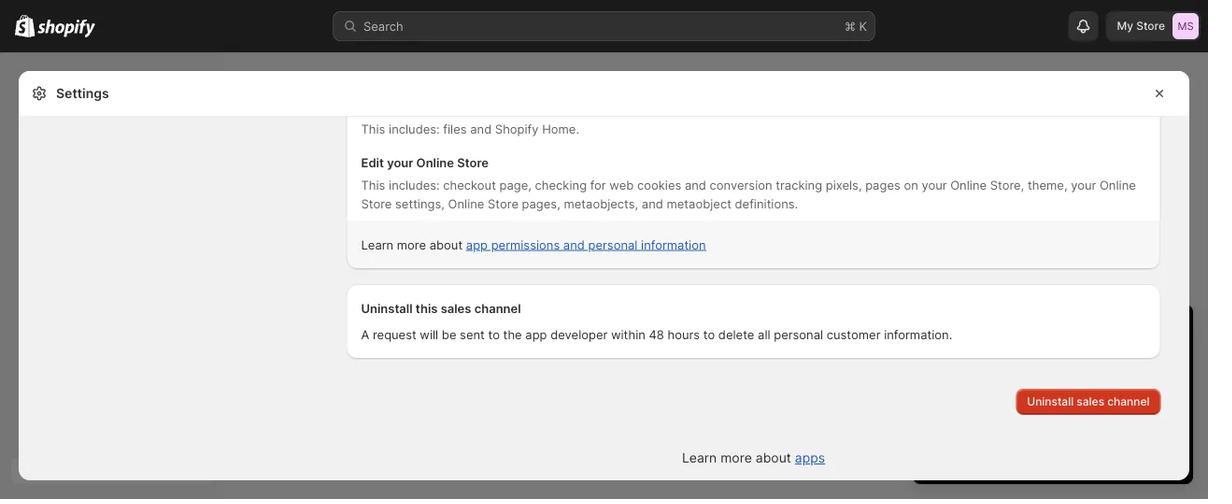 Task type: locate. For each thing, give the bounding box(es) containing it.
0 vertical spatial learn
[[361, 237, 394, 252]]

app right the
[[525, 327, 547, 342]]

1 vertical spatial channel
[[1108, 395, 1150, 408]]

0 vertical spatial includes:
[[389, 121, 440, 136]]

pages,
[[522, 196, 561, 211]]

learn more about apps
[[682, 450, 825, 466]]

app
[[466, 237, 488, 252], [525, 327, 547, 342], [973, 392, 994, 407]]

0 horizontal spatial sales
[[441, 301, 471, 315]]

channel inside button
[[1108, 395, 1150, 408]]

this down "edit"
[[361, 178, 385, 192]]

information
[[641, 237, 706, 252]]

theme,
[[1028, 178, 1068, 192]]

settings dialog
[[19, 0, 1190, 486]]

0 horizontal spatial learn
[[361, 237, 394, 252]]

includes: up settings,
[[389, 178, 440, 192]]

store,
[[990, 178, 1024, 192]]

uninstall for uninstall sales channel
[[1027, 395, 1074, 408]]

1 horizontal spatial personal
[[774, 327, 823, 342]]

personal
[[588, 237, 638, 252], [774, 327, 823, 342]]

online
[[416, 155, 454, 170], [951, 178, 987, 192], [1100, 178, 1136, 192], [448, 196, 484, 211]]

about left apps link
[[756, 450, 791, 466]]

web
[[610, 178, 634, 192]]

metaobjects,
[[564, 196, 638, 211]]

1 vertical spatial uninstall
[[1027, 395, 1074, 408]]

sales inside button
[[1077, 395, 1105, 408]]

1 vertical spatial includes:
[[389, 178, 440, 192]]

pixels,
[[826, 178, 862, 192]]

uninstall inside button
[[1027, 395, 1074, 408]]

apps
[[795, 450, 825, 466]]

3
[[932, 321, 944, 344], [973, 374, 980, 388]]

3 right first
[[973, 374, 980, 388]]

1 vertical spatial app
[[525, 327, 547, 342]]

more for learn more about app permissions and personal information
[[397, 237, 426, 252]]

0 vertical spatial about
[[430, 237, 463, 252]]

to left the
[[488, 327, 500, 342]]

customer
[[827, 327, 881, 342]]

0 vertical spatial for
[[590, 178, 606, 192]]

a
[[361, 327, 369, 342]]

uninstall this sales channel
[[361, 301, 521, 315]]

a request will be sent to the app developer within 48 hours to delete all personal customer information.
[[361, 327, 952, 342]]

delete
[[719, 327, 755, 342]]

channel up the
[[474, 301, 521, 315]]

add
[[1042, 411, 1064, 426]]

0 horizontal spatial uninstall
[[361, 301, 413, 315]]

1 horizontal spatial for
[[1030, 374, 1046, 388]]

uninstall up add
[[1027, 395, 1074, 408]]

k
[[859, 19, 867, 33]]

0 vertical spatial uninstall
[[361, 301, 413, 315]]

1 vertical spatial this
[[361, 178, 385, 192]]

more left apps link
[[721, 450, 752, 466]]

1 this from the top
[[361, 121, 385, 136]]

0 vertical spatial this
[[361, 121, 385, 136]]

the
[[503, 327, 522, 342]]

edit
[[361, 155, 384, 170]]

1 vertical spatial store
[[984, 411, 1014, 426]]

2 includes: from the top
[[389, 178, 440, 192]]

1 vertical spatial more
[[721, 450, 752, 466]]

⌘
[[845, 19, 856, 33]]

store down months
[[998, 392, 1027, 407]]

1 horizontal spatial 3
[[973, 374, 980, 388]]

paid
[[999, 355, 1024, 370]]

app right $50
[[973, 392, 994, 407]]

and left add
[[1017, 411, 1039, 426]]

your right in
[[1051, 321, 1090, 344]]

dialog
[[1197, 71, 1208, 499]]

personal right all
[[774, 327, 823, 342]]

2 horizontal spatial app
[[973, 392, 994, 407]]

this
[[361, 121, 385, 136], [361, 178, 385, 192]]

about down settings,
[[430, 237, 463, 252]]

files
[[443, 121, 467, 136]]

0 vertical spatial app
[[466, 237, 488, 252]]

0 vertical spatial more
[[397, 237, 426, 252]]

store
[[1137, 19, 1165, 33], [457, 155, 489, 170], [361, 196, 392, 211], [488, 196, 519, 211]]

0 horizontal spatial app
[[466, 237, 488, 252]]

learn
[[361, 237, 394, 252], [682, 450, 717, 466]]

1 horizontal spatial learn
[[682, 450, 717, 466]]

request
[[373, 327, 417, 342]]

channel
[[474, 301, 521, 315], [1108, 395, 1150, 408]]

definitions.
[[735, 196, 798, 211]]

for down plan
[[1030, 374, 1046, 388]]

conversion
[[710, 178, 772, 192]]

and
[[470, 121, 492, 136], [685, 178, 706, 192], [642, 196, 663, 211], [563, 237, 585, 252], [1055, 355, 1076, 370], [1017, 411, 1039, 426]]

for
[[590, 178, 606, 192], [1030, 374, 1046, 388]]

sent
[[460, 327, 485, 342]]

1 vertical spatial about
[[756, 450, 791, 466]]

learn for learn more about apps
[[682, 450, 717, 466]]

1 horizontal spatial uninstall
[[1027, 395, 1074, 408]]

your
[[387, 155, 413, 170], [922, 178, 947, 192], [1071, 178, 1096, 192], [1051, 321, 1090, 344], [1144, 392, 1170, 407]]

store
[[998, 392, 1027, 407], [984, 411, 1014, 426]]

settings,
[[395, 196, 445, 211]]

online left store,
[[951, 178, 987, 192]]

this up "edit"
[[361, 121, 385, 136]]

apps link
[[795, 450, 825, 466]]

0 vertical spatial store
[[998, 392, 1027, 407]]

cookies
[[637, 178, 682, 192]]

this includes: files and shopify home.
[[361, 121, 579, 136]]

includes:
[[389, 121, 440, 136], [389, 178, 440, 192]]

about
[[430, 237, 463, 252], [756, 450, 791, 466]]

your up "features"
[[1144, 392, 1170, 407]]

to
[[488, 327, 500, 342], [703, 327, 715, 342], [974, 355, 986, 370], [1067, 392, 1079, 407]]

days
[[949, 321, 991, 344]]

a
[[989, 355, 996, 370]]

about for app permissions and personal information
[[430, 237, 463, 252]]

trial
[[1095, 321, 1128, 344]]

3 inside dropdown button
[[932, 321, 944, 344]]

my store
[[1117, 19, 1165, 33]]

checkout
[[443, 178, 496, 192]]

3 left days
[[932, 321, 944, 344]]

1 vertical spatial sales
[[1077, 395, 1105, 408]]

3 days left in your trial
[[932, 321, 1128, 344]]

$50 app store credit
[[947, 392, 1064, 407]]

and up $1/month
[[1055, 355, 1076, 370]]

sales
[[441, 301, 471, 315], [1077, 395, 1105, 408]]

1 vertical spatial learn
[[682, 450, 717, 466]]

to right 'hours'
[[703, 327, 715, 342]]

1 horizontal spatial sales
[[1077, 395, 1105, 408]]

for up 'metaobjects,'
[[590, 178, 606, 192]]

app permissions and personal information link
[[466, 237, 706, 252]]

includes: left files
[[389, 121, 440, 136]]

sales up be
[[441, 301, 471, 315]]

0 horizontal spatial for
[[590, 178, 606, 192]]

1 horizontal spatial about
[[756, 450, 791, 466]]

search
[[364, 19, 403, 33]]

0 vertical spatial 3
[[932, 321, 944, 344]]

to inside to customize your online store and add bonus features
[[1067, 392, 1079, 407]]

0 horizontal spatial about
[[430, 237, 463, 252]]

1 horizontal spatial more
[[721, 450, 752, 466]]

your right on
[[922, 178, 947, 192]]

0 horizontal spatial channel
[[474, 301, 521, 315]]

to down $1/month
[[1067, 392, 1079, 407]]

0 horizontal spatial more
[[397, 237, 426, 252]]

channel up "features"
[[1108, 395, 1150, 408]]

more down settings,
[[397, 237, 426, 252]]

within
[[611, 327, 646, 342]]

1 horizontal spatial channel
[[1108, 395, 1150, 408]]

store down $50 app store credit link
[[984, 411, 1014, 426]]

$50 app store credit link
[[947, 392, 1064, 407]]

uninstall up the "request" on the bottom of page
[[361, 301, 413, 315]]

0 horizontal spatial personal
[[588, 237, 638, 252]]

app left permissions
[[466, 237, 488, 252]]

uninstall
[[361, 301, 413, 315], [1027, 395, 1074, 408]]

0 horizontal spatial 3
[[932, 321, 944, 344]]

store inside to customize your online store and add bonus features
[[984, 411, 1014, 426]]

personal down 'metaobjects,'
[[588, 237, 638, 252]]

sales up bonus
[[1077, 395, 1105, 408]]

2 this from the top
[[361, 178, 385, 192]]

my store image
[[1173, 13, 1199, 39]]

uninstall for uninstall this sales channel
[[361, 301, 413, 315]]

more
[[397, 237, 426, 252], [721, 450, 752, 466]]

0 vertical spatial sales
[[441, 301, 471, 315]]



Task type: vqa. For each thing, say whether or not it's contained in the screenshot.
text box
no



Task type: describe. For each thing, give the bounding box(es) containing it.
hours
[[668, 327, 700, 342]]

bonus
[[1067, 411, 1103, 426]]

for inside edit your online store this includes: checkout page, checking for web cookies and conversion tracking pixels, pages on your online store, theme, your online store settings, online store pages, metaobjects, and metaobject definitions.
[[590, 178, 606, 192]]

learn more about app permissions and personal information
[[361, 237, 706, 252]]

first
[[947, 374, 969, 388]]

learn for learn more about app permissions and personal information
[[361, 237, 394, 252]]

customize
[[1082, 392, 1141, 407]]

switch
[[932, 355, 971, 370]]

and inside to customize your online store and add bonus features
[[1017, 411, 1039, 426]]

information.
[[884, 327, 952, 342]]

all
[[758, 327, 771, 342]]

online
[[947, 411, 981, 426]]

$1/month
[[1049, 374, 1104, 388]]

get:
[[1080, 355, 1102, 370]]

48
[[649, 327, 664, 342]]

on
[[904, 178, 918, 192]]

credit
[[1031, 392, 1064, 407]]

1 vertical spatial for
[[1030, 374, 1046, 388]]

and down the cookies
[[642, 196, 663, 211]]

store up checkout
[[457, 155, 489, 170]]

⌘ k
[[845, 19, 867, 33]]

switch to a paid plan and get:
[[932, 355, 1102, 370]]

your right the 'theme,'
[[1071, 178, 1096, 192]]

and right files
[[470, 121, 492, 136]]

plan
[[1027, 355, 1052, 370]]

0 vertical spatial personal
[[588, 237, 638, 252]]

uninstall sales channel button
[[1016, 389, 1161, 415]]

first 3 months for $1/month
[[947, 374, 1104, 388]]

online down files
[[416, 155, 454, 170]]

home.
[[542, 121, 579, 136]]

in
[[1030, 321, 1046, 344]]

months
[[984, 374, 1027, 388]]

edit your online store this includes: checkout page, checking for web cookies and conversion tracking pixels, pages on your online store, theme, your online store settings, online store pages, metaobjects, and metaobject definitions.
[[361, 155, 1136, 211]]

your inside to customize your online store and add bonus features
[[1144, 392, 1170, 407]]

store down "edit"
[[361, 196, 392, 211]]

$50
[[947, 392, 969, 407]]

pages
[[866, 178, 901, 192]]

store right my
[[1137, 19, 1165, 33]]

to customize your online store and add bonus features
[[947, 392, 1170, 426]]

1 vertical spatial 3
[[973, 374, 980, 388]]

page,
[[500, 178, 532, 192]]

uninstall sales channel
[[1027, 395, 1150, 408]]

shopify
[[495, 121, 539, 136]]

permissions
[[491, 237, 560, 252]]

1 horizontal spatial app
[[525, 327, 547, 342]]

0 vertical spatial channel
[[474, 301, 521, 315]]

features
[[1106, 411, 1153, 426]]

settings
[[56, 86, 109, 101]]

more for learn more about apps
[[721, 450, 752, 466]]

my
[[1117, 19, 1134, 33]]

2 vertical spatial app
[[973, 392, 994, 407]]

online right the 'theme,'
[[1100, 178, 1136, 192]]

and right permissions
[[563, 237, 585, 252]]

will
[[420, 327, 438, 342]]

developer
[[551, 327, 608, 342]]

includes: inside edit your online store this includes: checkout page, checking for web cookies and conversion tracking pixels, pages on your online store, theme, your online store settings, online store pages, metaobjects, and metaobject definitions.
[[389, 178, 440, 192]]

1 includes: from the top
[[389, 121, 440, 136]]

your inside dropdown button
[[1051, 321, 1090, 344]]

shopify image
[[38, 19, 96, 38]]

to left a
[[974, 355, 986, 370]]

checking
[[535, 178, 587, 192]]

1 vertical spatial personal
[[774, 327, 823, 342]]

about for apps
[[756, 450, 791, 466]]

shopify image
[[15, 15, 35, 37]]

this inside edit your online store this includes: checkout page, checking for web cookies and conversion tracking pixels, pages on your online store, theme, your online store settings, online store pages, metaobjects, and metaobject definitions.
[[361, 178, 385, 192]]

tracking
[[776, 178, 822, 192]]

metaobject
[[667, 196, 732, 211]]

this
[[416, 301, 438, 315]]

left
[[996, 321, 1025, 344]]

and up metaobject
[[685, 178, 706, 192]]

online down checkout
[[448, 196, 484, 211]]

store down page, at the top left
[[488, 196, 519, 211]]

be
[[442, 327, 456, 342]]

3 days left in your trial button
[[913, 305, 1193, 344]]

your right "edit"
[[387, 155, 413, 170]]



